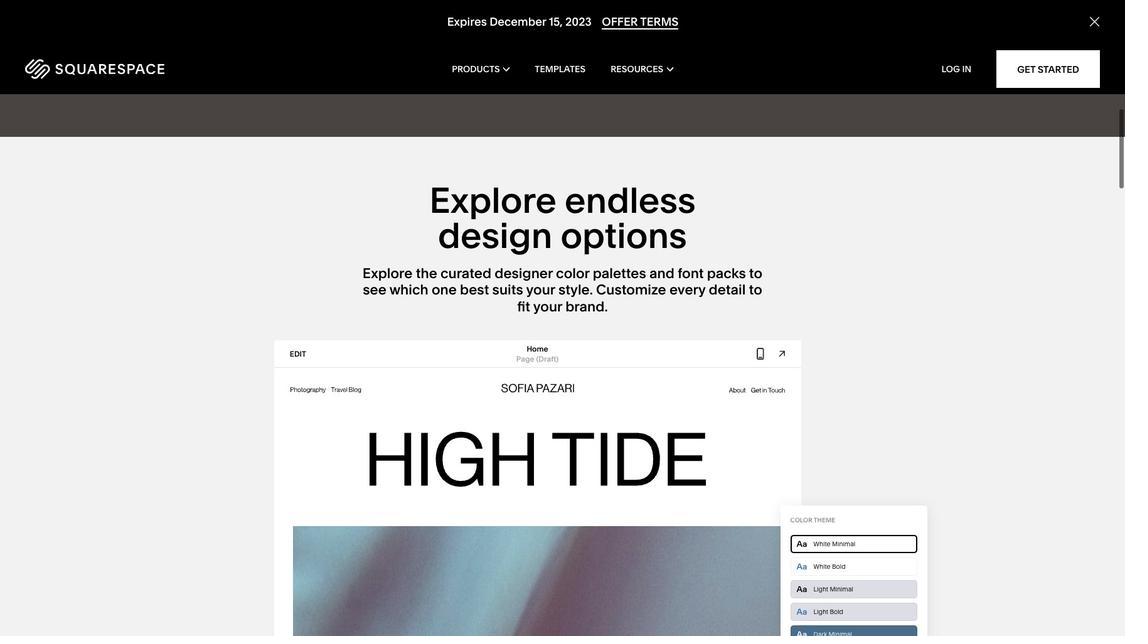 Task type: vqa. For each thing, say whether or not it's contained in the screenshot.
is at the top
no



Task type: describe. For each thing, give the bounding box(es) containing it.
light for light minimal
[[814, 585, 829, 593]]

products button
[[452, 44, 510, 94]]

designer
[[495, 265, 553, 282]]

palettes
[[593, 265, 647, 282]]

curated
[[441, 265, 492, 282]]

style.
[[559, 281, 593, 298]]

minimal for light minimal
[[830, 585, 854, 593]]

home page (draft)
[[517, 344, 559, 363]]

get started
[[1018, 63, 1080, 75]]

(draft)
[[537, 354, 559, 363]]

light bold button
[[791, 603, 918, 621]]

customize
[[597, 281, 667, 298]]

squarespace logo link
[[25, 59, 240, 79]]

1 to from the top
[[750, 265, 763, 282]]

best
[[460, 281, 489, 298]]

december
[[490, 15, 546, 29]]

products
[[452, 63, 500, 75]]

page visual on desktop image
[[293, 526, 783, 636]]

theme
[[814, 516, 836, 524]]

15,
[[549, 15, 563, 29]]

one
[[432, 281, 457, 298]]

see
[[363, 281, 387, 298]]

get started link
[[997, 50, 1101, 88]]

white bold
[[814, 563, 846, 571]]

page
[[517, 354, 535, 363]]

packs
[[707, 265, 746, 282]]

light minimal button
[[791, 580, 918, 598]]

light minimal
[[814, 585, 854, 593]]

expires december 15, 2023
[[447, 15, 592, 29]]

2023
[[565, 15, 592, 29]]

and
[[650, 265, 675, 282]]

2 to from the top
[[749, 281, 763, 298]]

video element
[[274, 0, 852, 87]]

minimal for white minimal
[[833, 540, 856, 548]]

color
[[791, 516, 813, 524]]

templates link
[[535, 44, 586, 94]]

explore the curated designer color palettes and font packs to see which one best suits your style. customize every detail to fit your brand.
[[363, 265, 763, 315]]

the
[[416, 265, 438, 282]]

bold for white bold
[[833, 563, 846, 571]]

expires
[[447, 15, 487, 29]]

design
[[438, 214, 553, 257]]

light bold
[[814, 608, 844, 616]]

get
[[1018, 63, 1036, 75]]



Task type: locate. For each thing, give the bounding box(es) containing it.
0 vertical spatial white
[[814, 540, 831, 548]]

options
[[561, 214, 688, 257]]

explore
[[430, 179, 557, 222], [363, 265, 413, 282]]

light inside light bold button
[[814, 608, 829, 616]]

explore inside explore endless design options
[[430, 179, 557, 222]]

minimal up white bold button
[[833, 540, 856, 548]]

offer
[[602, 15, 638, 29]]

light for light bold
[[814, 608, 829, 616]]

explore inside explore the curated designer color palettes and font packs to see which one best suits your style. customize every detail to fit your brand.
[[363, 265, 413, 282]]

0 vertical spatial bold
[[833, 563, 846, 571]]

your
[[527, 281, 556, 298], [534, 298, 563, 315]]

bold down white minimal
[[833, 563, 846, 571]]

minimal
[[833, 540, 856, 548], [830, 585, 854, 593]]

1 white from the top
[[814, 540, 831, 548]]

minimal down white bold
[[830, 585, 854, 593]]

1 light from the top
[[814, 585, 829, 593]]

1 vertical spatial bold
[[830, 608, 844, 616]]

squarespace logo image
[[25, 59, 165, 79]]

terms
[[640, 15, 679, 29]]

resources
[[611, 63, 664, 75]]

white bold button
[[791, 558, 918, 576]]

started
[[1038, 63, 1080, 75]]

color theme
[[791, 516, 836, 524]]

2 light from the top
[[814, 608, 829, 616]]

bold down 'light minimal'
[[830, 608, 844, 616]]

endless
[[565, 179, 696, 222]]

1 vertical spatial explore
[[363, 265, 413, 282]]

white minimal button
[[791, 535, 918, 553]]

font
[[678, 265, 704, 282]]

light
[[814, 585, 829, 593], [814, 608, 829, 616]]

0 vertical spatial minimal
[[833, 540, 856, 548]]

0 vertical spatial light
[[814, 585, 829, 593]]

color
[[556, 265, 590, 282]]

bold
[[833, 563, 846, 571], [830, 608, 844, 616]]

white minimal
[[814, 540, 856, 548]]

detail
[[709, 281, 746, 298]]

brand.
[[566, 298, 608, 315]]

2 white from the top
[[814, 563, 831, 571]]

1 vertical spatial minimal
[[830, 585, 854, 593]]

white up white bold
[[814, 540, 831, 548]]

resources button
[[611, 44, 674, 94]]

1 vertical spatial light
[[814, 608, 829, 616]]

1 vertical spatial white
[[814, 563, 831, 571]]

explore for explore the curated designer color palettes and font packs to see which one best suits your style. customize every detail to fit your brand.
[[363, 265, 413, 282]]

bold for light bold
[[830, 608, 844, 616]]

to
[[750, 265, 763, 282], [749, 281, 763, 298]]

white
[[814, 540, 831, 548], [814, 563, 831, 571]]

white for white bold
[[814, 563, 831, 571]]

templates
[[535, 63, 586, 75]]

edit
[[290, 349, 306, 359]]

explore endless design options
[[430, 179, 696, 257]]

white for white minimal
[[814, 540, 831, 548]]

0 vertical spatial explore
[[430, 179, 557, 222]]

to right packs
[[750, 265, 763, 282]]

light up light bold
[[814, 585, 829, 593]]

fit
[[518, 298, 531, 315]]

offer terms link
[[602, 15, 679, 30]]

1 horizontal spatial explore
[[430, 179, 557, 222]]

log
[[942, 63, 961, 75]]

offer terms
[[602, 15, 679, 29]]

log             in
[[942, 63, 972, 75]]

to right detail at the right
[[749, 281, 763, 298]]

suits
[[493, 281, 524, 298]]

light inside light minimal button
[[814, 585, 829, 593]]

explore for explore endless design options
[[430, 179, 557, 222]]

which
[[390, 281, 429, 298]]

your right suits
[[527, 281, 556, 298]]

every
[[670, 281, 706, 298]]

home
[[527, 344, 549, 354]]

0 horizontal spatial explore
[[363, 265, 413, 282]]

light down 'light minimal'
[[814, 608, 829, 616]]

in
[[963, 63, 972, 75]]

white up 'light minimal'
[[814, 563, 831, 571]]

log             in link
[[942, 63, 972, 75]]

your right the fit
[[534, 298, 563, 315]]



